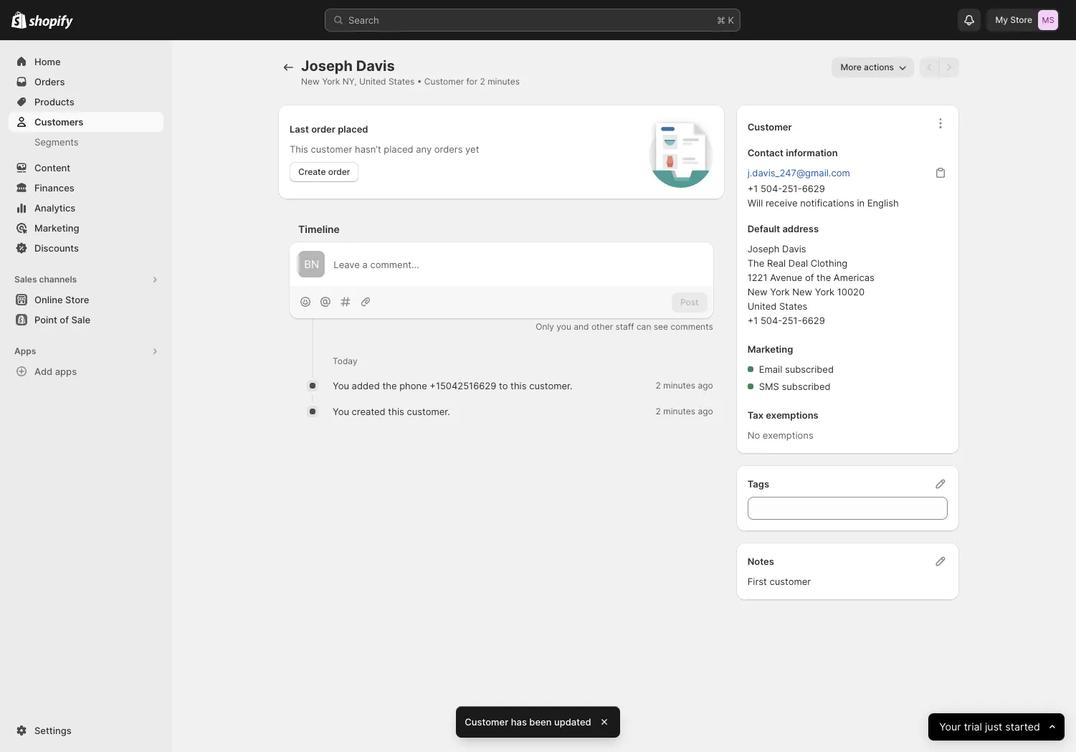 Task type: describe. For each thing, give the bounding box(es) containing it.
products
[[34, 96, 74, 108]]

j.davis_247@gmail.com button
[[739, 163, 859, 183]]

settings link
[[9, 721, 163, 741]]

my
[[996, 14, 1008, 25]]

contact information
[[748, 147, 838, 158]]

tags
[[748, 478, 769, 490]]

6629 inside "+1 504-251-6629 will receive notifications in english"
[[802, 183, 825, 194]]

order for create
[[328, 166, 350, 177]]

for
[[466, 76, 478, 87]]

in
[[857, 197, 865, 209]]

online store
[[34, 294, 89, 305]]

content link
[[9, 158, 163, 178]]

finances link
[[9, 178, 163, 198]]

2 horizontal spatial new
[[793, 286, 813, 298]]

this customer hasn't placed any orders yet
[[290, 143, 479, 155]]

address
[[783, 223, 819, 234]]

customers link
[[9, 112, 163, 132]]

10020
[[837, 286, 865, 298]]

yet
[[465, 143, 479, 155]]

504- inside joseph davis the real deal clothing 1221 avenue of the americas new york new york 10020 united states +1 504-251-6629
[[761, 315, 782, 326]]

2 minutes ago for you added the phone +15042516629 to this customer.
[[656, 380, 713, 391]]

exemptions for no exemptions
[[763, 430, 814, 441]]

store for my store
[[1011, 14, 1033, 25]]

and
[[574, 321, 589, 332]]

⌘
[[717, 14, 726, 26]]

6629 inside joseph davis the real deal clothing 1221 avenue of the americas new york new york 10020 united states +1 504-251-6629
[[802, 315, 825, 326]]

point of sale button
[[0, 310, 172, 330]]

joseph for joseph davis new york ny, united states • customer for 2 minutes
[[301, 57, 353, 75]]

orders link
[[9, 72, 163, 92]]

point of sale
[[34, 314, 90, 326]]

sales channels button
[[9, 270, 163, 290]]

1 vertical spatial this
[[388, 406, 404, 418]]

minutes inside 'joseph davis new york ny, united states • customer for 2 minutes'
[[488, 76, 520, 87]]

contact
[[748, 147, 784, 158]]

only you and other staff can see comments
[[536, 321, 713, 332]]

finances
[[34, 182, 74, 194]]

order for last
[[311, 123, 336, 135]]

davis for joseph davis new york ny, united states • customer for 2 minutes
[[356, 57, 395, 75]]

default address
[[748, 223, 819, 234]]

customer inside 'joseph davis new york ny, united states • customer for 2 minutes'
[[424, 76, 464, 87]]

default
[[748, 223, 780, 234]]

actions
[[864, 62, 894, 72]]

+1 504-251-6629 will receive notifications in english
[[748, 183, 899, 209]]

content
[[34, 162, 70, 174]]

has
[[511, 716, 527, 728]]

first
[[748, 576, 767, 587]]

notes
[[748, 556, 774, 567]]

online store link
[[9, 290, 163, 310]]

2 for phone
[[656, 380, 661, 391]]

2 for customer.
[[656, 406, 661, 417]]

home
[[34, 56, 61, 67]]

created
[[352, 406, 386, 418]]

apps
[[55, 366, 77, 377]]

trial
[[964, 720, 982, 733]]

+1 inside "+1 504-251-6629 will receive notifications in english"
[[748, 183, 758, 194]]

joseph davis new york ny, united states • customer for 2 minutes
[[301, 57, 520, 87]]

you created this customer.
[[333, 406, 450, 418]]

my store image
[[1038, 10, 1058, 30]]

customers
[[34, 116, 83, 128]]

create
[[298, 166, 326, 177]]

customer for customer
[[748, 121, 792, 133]]

deal
[[789, 257, 808, 269]]

settings
[[34, 725, 71, 736]]

americas
[[834, 272, 875, 283]]

apps button
[[9, 341, 163, 361]]

subscribed for email subscribed
[[785, 364, 834, 375]]

minutes for you added the phone +15042516629 to this customer.
[[663, 380, 696, 391]]

0 horizontal spatial shopify image
[[11, 11, 27, 29]]

next image
[[942, 60, 957, 75]]

been
[[529, 716, 552, 728]]

comments
[[671, 321, 713, 332]]

tax
[[748, 409, 764, 421]]

first customer
[[748, 576, 811, 587]]

more
[[841, 62, 862, 72]]

0 horizontal spatial the
[[382, 380, 397, 392]]

clothing
[[811, 257, 848, 269]]

251- inside joseph davis the real deal clothing 1221 avenue of the americas new york new york 10020 united states +1 504-251-6629
[[782, 315, 802, 326]]

to
[[499, 380, 508, 392]]

last
[[290, 123, 309, 135]]

create order button
[[290, 162, 359, 182]]

1221
[[748, 272, 768, 283]]

0 horizontal spatial customer.
[[407, 406, 450, 418]]

analytics
[[34, 202, 76, 214]]

1 horizontal spatial customer.
[[529, 380, 573, 392]]

only
[[536, 321, 554, 332]]

no
[[748, 430, 760, 441]]

2 horizontal spatial york
[[815, 286, 835, 298]]

receive
[[766, 197, 798, 209]]

orders
[[434, 143, 463, 155]]

more actions button
[[832, 57, 914, 77]]

create order
[[298, 166, 350, 177]]

add apps
[[34, 366, 77, 377]]

+15042516629
[[430, 380, 496, 392]]

more actions
[[841, 62, 894, 72]]

previous image
[[923, 60, 937, 75]]

sales
[[14, 274, 37, 285]]

k
[[728, 14, 734, 26]]



Task type: vqa. For each thing, say whether or not it's contained in the screenshot.
topmost marketing
yes



Task type: locate. For each thing, give the bounding box(es) containing it.
Leave a comment... text field
[[334, 257, 705, 272]]

any
[[416, 143, 432, 155]]

1 vertical spatial order
[[328, 166, 350, 177]]

⌘ k
[[717, 14, 734, 26]]

customer for first
[[770, 576, 811, 587]]

0 horizontal spatial states
[[389, 76, 415, 87]]

no exemptions
[[748, 430, 814, 441]]

states down the avenue
[[779, 300, 808, 312]]

marketing
[[34, 222, 79, 234], [748, 343, 793, 355]]

1 +1 from the top
[[748, 183, 758, 194]]

1 vertical spatial minutes
[[663, 380, 696, 391]]

you left added
[[333, 380, 349, 392]]

ny,
[[343, 76, 357, 87]]

avatar with initials b n image
[[298, 251, 325, 278]]

staff
[[616, 321, 634, 332]]

segments link
[[9, 132, 163, 152]]

504- up the receive
[[761, 183, 782, 194]]

customer. down phone
[[407, 406, 450, 418]]

of inside joseph davis the real deal clothing 1221 avenue of the americas new york new york 10020 united states +1 504-251-6629
[[805, 272, 814, 283]]

1 vertical spatial subscribed
[[782, 381, 831, 392]]

store right my
[[1011, 14, 1033, 25]]

you left created
[[333, 406, 349, 418]]

states
[[389, 76, 415, 87], [779, 300, 808, 312]]

2 inside 'joseph davis new york ny, united states • customer for 2 minutes'
[[480, 76, 485, 87]]

1 vertical spatial store
[[65, 294, 89, 305]]

exemptions down tax exemptions
[[763, 430, 814, 441]]

orders
[[34, 76, 65, 87]]

subscribed up "sms subscribed" in the right bottom of the page
[[785, 364, 834, 375]]

0 horizontal spatial store
[[65, 294, 89, 305]]

point of sale link
[[9, 310, 163, 330]]

251- down the avenue
[[782, 315, 802, 326]]

joseph inside joseph davis the real deal clothing 1221 avenue of the americas new york new york 10020 united states +1 504-251-6629
[[748, 243, 780, 255]]

tax exemptions
[[748, 409, 819, 421]]

new inside 'joseph davis new york ny, united states • customer for 2 minutes'
[[301, 76, 320, 87]]

1 ago from the top
[[698, 380, 713, 391]]

york left ny, at the left of the page
[[322, 76, 340, 87]]

1 vertical spatial +1
[[748, 315, 758, 326]]

products link
[[9, 92, 163, 112]]

1 horizontal spatial placed
[[384, 143, 413, 155]]

0 vertical spatial customer.
[[529, 380, 573, 392]]

0 vertical spatial ago
[[698, 380, 713, 391]]

the left phone
[[382, 380, 397, 392]]

1 vertical spatial united
[[748, 300, 777, 312]]

1 horizontal spatial store
[[1011, 14, 1033, 25]]

251- inside "+1 504-251-6629 will receive notifications in english"
[[782, 183, 802, 194]]

minutes for you created this customer.
[[663, 406, 696, 417]]

united right ny, at the left of the page
[[359, 76, 386, 87]]

new left ny, at the left of the page
[[301, 76, 320, 87]]

sales channels
[[14, 274, 77, 285]]

2 251- from the top
[[782, 315, 802, 326]]

0 vertical spatial joseph
[[301, 57, 353, 75]]

joseph
[[301, 57, 353, 75], [748, 243, 780, 255]]

0 vertical spatial minutes
[[488, 76, 520, 87]]

j.davis_247@gmail.com
[[748, 167, 850, 179]]

1 vertical spatial 504-
[[761, 315, 782, 326]]

0 horizontal spatial this
[[388, 406, 404, 418]]

this right created
[[388, 406, 404, 418]]

customer right the •
[[424, 76, 464, 87]]

ago down comments
[[698, 380, 713, 391]]

search
[[348, 14, 379, 26]]

1 vertical spatial 2 minutes ago
[[656, 406, 713, 417]]

store inside button
[[65, 294, 89, 305]]

0 horizontal spatial united
[[359, 76, 386, 87]]

customer for customer has been updated
[[465, 716, 509, 728]]

ago for you added the phone +15042516629 to this customer.
[[698, 380, 713, 391]]

1 vertical spatial exemptions
[[763, 430, 814, 441]]

placed
[[338, 123, 368, 135], [384, 143, 413, 155]]

1 vertical spatial of
[[60, 314, 69, 326]]

segments
[[34, 136, 79, 148]]

6629 down the avenue
[[802, 315, 825, 326]]

marketing up the email
[[748, 343, 793, 355]]

davis up deal
[[782, 243, 806, 255]]

customer right first
[[770, 576, 811, 587]]

1 horizontal spatial customer
[[465, 716, 509, 728]]

order right last
[[311, 123, 336, 135]]

1 vertical spatial marketing
[[748, 343, 793, 355]]

0 vertical spatial united
[[359, 76, 386, 87]]

0 horizontal spatial customer
[[424, 76, 464, 87]]

joseph davis the real deal clothing 1221 avenue of the americas new york new york 10020 united states +1 504-251-6629
[[748, 243, 875, 326]]

customer
[[311, 143, 352, 155], [770, 576, 811, 587]]

united inside 'joseph davis new york ny, united states • customer for 2 minutes'
[[359, 76, 386, 87]]

davis
[[356, 57, 395, 75], [782, 243, 806, 255]]

0 vertical spatial 2 minutes ago
[[656, 380, 713, 391]]

new down the avenue
[[793, 286, 813, 298]]

0 vertical spatial +1
[[748, 183, 758, 194]]

customer. right to on the bottom left
[[529, 380, 573, 392]]

sale
[[71, 314, 90, 326]]

your trial just started
[[939, 720, 1040, 733]]

store up the sale
[[65, 294, 89, 305]]

you for you added the phone +15042516629 to this customer.
[[333, 380, 349, 392]]

1 vertical spatial you
[[333, 406, 349, 418]]

subscribed down email subscribed in the top right of the page
[[782, 381, 831, 392]]

2 minutes ago down comments
[[656, 380, 713, 391]]

1 vertical spatial 2
[[656, 380, 661, 391]]

customer has been updated
[[465, 716, 591, 728]]

you added the phone +15042516629 to this customer.
[[333, 380, 573, 392]]

customer
[[424, 76, 464, 87], [748, 121, 792, 133], [465, 716, 509, 728]]

2 horizontal spatial customer
[[748, 121, 792, 133]]

post button
[[672, 292, 708, 313]]

ago left tax
[[698, 406, 713, 417]]

1 horizontal spatial marketing
[[748, 343, 793, 355]]

0 vertical spatial this
[[511, 380, 527, 392]]

you for you created this customer.
[[333, 406, 349, 418]]

timeline
[[298, 223, 340, 235]]

+1 down the 1221
[[748, 315, 758, 326]]

sms subscribed
[[759, 381, 831, 392]]

1 504- from the top
[[761, 183, 782, 194]]

0 vertical spatial exemptions
[[766, 409, 819, 421]]

of
[[805, 272, 814, 283], [60, 314, 69, 326]]

home link
[[9, 52, 163, 72]]

new down the 1221
[[748, 286, 768, 298]]

0 vertical spatial 504-
[[761, 183, 782, 194]]

0 horizontal spatial york
[[322, 76, 340, 87]]

1 vertical spatial customer.
[[407, 406, 450, 418]]

davis inside 'joseph davis new york ny, united states • customer for 2 minutes'
[[356, 57, 395, 75]]

1 horizontal spatial united
[[748, 300, 777, 312]]

customer.
[[529, 380, 573, 392], [407, 406, 450, 418]]

504- down the 1221
[[761, 315, 782, 326]]

email
[[759, 364, 783, 375]]

apps
[[14, 346, 36, 356]]

real
[[767, 257, 786, 269]]

0 vertical spatial subscribed
[[785, 364, 834, 375]]

this
[[511, 380, 527, 392], [388, 406, 404, 418]]

your trial just started button
[[928, 713, 1065, 741]]

0 vertical spatial davis
[[356, 57, 395, 75]]

1 vertical spatial ago
[[698, 406, 713, 417]]

0 vertical spatial store
[[1011, 14, 1033, 25]]

york left 10020
[[815, 286, 835, 298]]

united
[[359, 76, 386, 87], [748, 300, 777, 312]]

joseph inside 'joseph davis new york ny, united states • customer for 2 minutes'
[[301, 57, 353, 75]]

today
[[333, 356, 358, 367]]

+1 up will
[[748, 183, 758, 194]]

shopify image
[[11, 11, 27, 29], [29, 15, 73, 29]]

1 horizontal spatial the
[[817, 272, 831, 283]]

states left the •
[[389, 76, 415, 87]]

you
[[557, 321, 571, 332]]

1 vertical spatial the
[[382, 380, 397, 392]]

+1 inside joseph davis the real deal clothing 1221 avenue of the americas new york new york 10020 united states +1 504-251-6629
[[748, 315, 758, 326]]

ago
[[698, 380, 713, 391], [698, 406, 713, 417]]

other
[[592, 321, 613, 332]]

order
[[311, 123, 336, 135], [328, 166, 350, 177]]

point
[[34, 314, 57, 326]]

ago for you created this customer.
[[698, 406, 713, 417]]

0 vertical spatial customer
[[424, 76, 464, 87]]

store
[[1011, 14, 1033, 25], [65, 294, 89, 305]]

1 vertical spatial 251-
[[782, 315, 802, 326]]

1 horizontal spatial of
[[805, 272, 814, 283]]

2 ago from the top
[[698, 406, 713, 417]]

states inside 'joseph davis new york ny, united states • customer for 2 minutes'
[[389, 76, 415, 87]]

of left the sale
[[60, 314, 69, 326]]

this
[[290, 143, 308, 155]]

york inside 'joseph davis new york ny, united states • customer for 2 minutes'
[[322, 76, 340, 87]]

0 vertical spatial 251-
[[782, 183, 802, 194]]

the
[[817, 272, 831, 283], [382, 380, 397, 392]]

1 horizontal spatial shopify image
[[29, 15, 73, 29]]

customer up contact
[[748, 121, 792, 133]]

york down the avenue
[[770, 286, 790, 298]]

1 vertical spatial placed
[[384, 143, 413, 155]]

discounts link
[[9, 238, 163, 258]]

placed left any
[[384, 143, 413, 155]]

0 vertical spatial states
[[389, 76, 415, 87]]

exemptions for tax exemptions
[[766, 409, 819, 421]]

504-
[[761, 183, 782, 194], [761, 315, 782, 326]]

post
[[680, 297, 699, 307]]

251-
[[782, 183, 802, 194], [782, 315, 802, 326]]

the down clothing
[[817, 272, 831, 283]]

the
[[748, 257, 765, 269]]

1 horizontal spatial this
[[511, 380, 527, 392]]

analytics link
[[9, 198, 163, 218]]

None text field
[[748, 497, 948, 520]]

0 vertical spatial you
[[333, 380, 349, 392]]

0 vertical spatial customer
[[311, 143, 352, 155]]

exemptions
[[766, 409, 819, 421], [763, 430, 814, 441]]

last order placed
[[290, 123, 368, 135]]

1 horizontal spatial states
[[779, 300, 808, 312]]

251- down j.davis_247@gmail.com
[[782, 183, 802, 194]]

marketing up discounts
[[34, 222, 79, 234]]

davis up ny, at the left of the page
[[356, 57, 395, 75]]

0 horizontal spatial new
[[301, 76, 320, 87]]

united down the 1221
[[748, 300, 777, 312]]

1 2 minutes ago from the top
[[656, 380, 713, 391]]

order right create
[[328, 166, 350, 177]]

add
[[34, 366, 53, 377]]

just
[[985, 720, 1003, 733]]

1 you from the top
[[333, 380, 349, 392]]

1 horizontal spatial customer
[[770, 576, 811, 587]]

notifications
[[800, 197, 855, 209]]

0 horizontal spatial placed
[[338, 123, 368, 135]]

information
[[786, 147, 838, 158]]

united inside joseph davis the real deal clothing 1221 avenue of the americas new york new york 10020 united states +1 504-251-6629
[[748, 300, 777, 312]]

1 vertical spatial states
[[779, 300, 808, 312]]

customer for this
[[311, 143, 352, 155]]

0 horizontal spatial of
[[60, 314, 69, 326]]

see
[[654, 321, 668, 332]]

the inside joseph davis the real deal clothing 1221 avenue of the americas new york new york 10020 united states +1 504-251-6629
[[817, 272, 831, 283]]

0 vertical spatial marketing
[[34, 222, 79, 234]]

1 horizontal spatial joseph
[[748, 243, 780, 255]]

store for online store
[[65, 294, 89, 305]]

2 minutes ago left tax
[[656, 406, 713, 417]]

1 vertical spatial joseph
[[748, 243, 780, 255]]

1 horizontal spatial york
[[770, 286, 790, 298]]

6629
[[802, 183, 825, 194], [802, 315, 825, 326]]

customer left has
[[465, 716, 509, 728]]

updated
[[554, 716, 591, 728]]

0 vertical spatial order
[[311, 123, 336, 135]]

joseph up ny, at the left of the page
[[301, 57, 353, 75]]

of down deal
[[805, 272, 814, 283]]

english
[[867, 197, 899, 209]]

1 vertical spatial 6629
[[802, 315, 825, 326]]

0 horizontal spatial marketing
[[34, 222, 79, 234]]

add apps button
[[9, 361, 163, 381]]

2 vertical spatial 2
[[656, 406, 661, 417]]

1 vertical spatial customer
[[770, 576, 811, 587]]

davis inside joseph davis the real deal clothing 1221 avenue of the americas new york new york 10020 united states +1 504-251-6629
[[782, 243, 806, 255]]

discounts
[[34, 242, 79, 254]]

2 vertical spatial minutes
[[663, 406, 696, 417]]

2 you from the top
[[333, 406, 349, 418]]

york
[[322, 76, 340, 87], [770, 286, 790, 298], [815, 286, 835, 298]]

of inside button
[[60, 314, 69, 326]]

2 vertical spatial customer
[[465, 716, 509, 728]]

2 504- from the top
[[761, 315, 782, 326]]

subscribed for sms subscribed
[[782, 381, 831, 392]]

0 horizontal spatial davis
[[356, 57, 395, 75]]

2 +1 from the top
[[748, 315, 758, 326]]

customer down last order placed
[[311, 143, 352, 155]]

0 vertical spatial 6629
[[802, 183, 825, 194]]

davis for joseph davis the real deal clothing 1221 avenue of the americas new york new york 10020 united states +1 504-251-6629
[[782, 243, 806, 255]]

1 vertical spatial customer
[[748, 121, 792, 133]]

1 6629 from the top
[[802, 183, 825, 194]]

0 horizontal spatial customer
[[311, 143, 352, 155]]

this right to on the bottom left
[[511, 380, 527, 392]]

0 vertical spatial placed
[[338, 123, 368, 135]]

1 251- from the top
[[782, 183, 802, 194]]

exemptions up no exemptions
[[766, 409, 819, 421]]

504- inside "+1 504-251-6629 will receive notifications in english"
[[761, 183, 782, 194]]

+1
[[748, 183, 758, 194], [748, 315, 758, 326]]

1 horizontal spatial davis
[[782, 243, 806, 255]]

joseph up 'the'
[[748, 243, 780, 255]]

marketing link
[[9, 218, 163, 238]]

6629 up notifications
[[802, 183, 825, 194]]

0 vertical spatial of
[[805, 272, 814, 283]]

online store button
[[0, 290, 172, 310]]

1 vertical spatial davis
[[782, 243, 806, 255]]

2 minutes ago for you created this customer.
[[656, 406, 713, 417]]

your
[[939, 720, 961, 733]]

2 2 minutes ago from the top
[[656, 406, 713, 417]]

0 vertical spatial 2
[[480, 76, 485, 87]]

2 6629 from the top
[[802, 315, 825, 326]]

joseph for joseph davis the real deal clothing 1221 avenue of the americas new york new york 10020 united states +1 504-251-6629
[[748, 243, 780, 255]]

•
[[417, 76, 422, 87]]

online
[[34, 294, 63, 305]]

placed up the 'hasn't'
[[338, 123, 368, 135]]

0 vertical spatial the
[[817, 272, 831, 283]]

0 horizontal spatial joseph
[[301, 57, 353, 75]]

phone
[[400, 380, 427, 392]]

1 horizontal spatial new
[[748, 286, 768, 298]]

started
[[1005, 720, 1040, 733]]

states inside joseph davis the real deal clothing 1221 avenue of the americas new york new york 10020 united states +1 504-251-6629
[[779, 300, 808, 312]]

order inside create order button
[[328, 166, 350, 177]]

will
[[748, 197, 763, 209]]

email subscribed
[[759, 364, 834, 375]]



